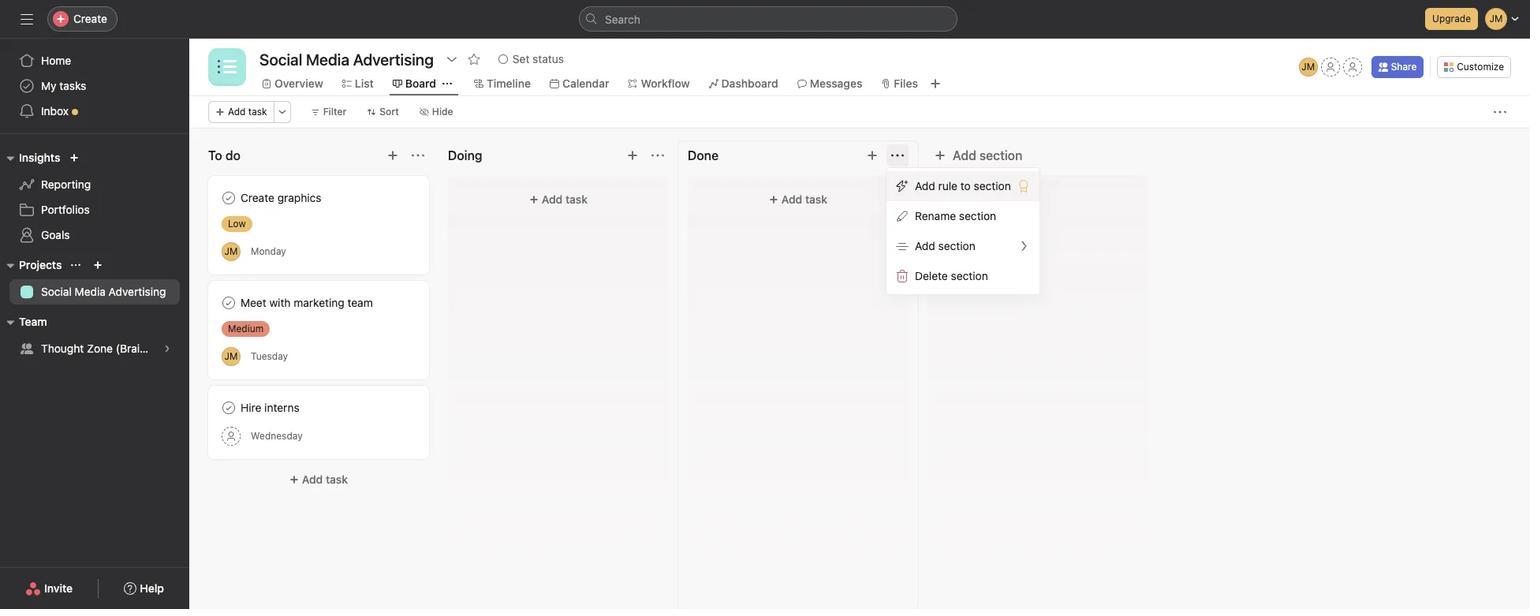 Task type: locate. For each thing, give the bounding box(es) containing it.
0 vertical spatial completed image
[[219, 189, 238, 208]]

add section button
[[928, 141, 1029, 170]]

more section actions image
[[892, 149, 904, 162]]

create button
[[47, 6, 118, 32]]

insights
[[19, 151, 60, 164]]

graphics
[[278, 191, 322, 204]]

completed checkbox left "hire"
[[219, 399, 238, 417]]

task
[[248, 106, 267, 118], [566, 193, 588, 206], [806, 193, 828, 206], [326, 473, 348, 486]]

projects button
[[0, 256, 62, 275]]

0 horizontal spatial add task image
[[387, 149, 399, 162]]

2 vertical spatial completed image
[[219, 399, 238, 417]]

section right to
[[974, 179, 1011, 193]]

more section actions image left done
[[652, 149, 664, 162]]

2 completed image from the top
[[219, 294, 238, 312]]

hide button
[[413, 101, 461, 123]]

completed image for meet
[[219, 294, 238, 312]]

set status
[[513, 52, 564, 65]]

section up the add rule to section
[[980, 148, 1023, 163]]

1 vertical spatial completed image
[[219, 294, 238, 312]]

list
[[355, 77, 374, 90]]

customize
[[1458, 61, 1505, 73]]

messages
[[810, 77, 863, 90]]

2 completed checkbox from the top
[[219, 294, 238, 312]]

0 horizontal spatial create
[[73, 12, 107, 25]]

1 vertical spatial jm button
[[222, 242, 241, 261]]

doing
[[448, 148, 483, 163]]

home link
[[9, 48, 180, 73]]

completed image left "hire"
[[219, 399, 238, 417]]

1 add task image from the left
[[387, 149, 399, 162]]

0 horizontal spatial more section actions image
[[412, 149, 425, 162]]

1 completed checkbox from the top
[[219, 189, 238, 208]]

more section actions image for to do
[[412, 149, 425, 162]]

0 vertical spatial completed checkbox
[[219, 189, 238, 208]]

completed checkbox up low
[[219, 189, 238, 208]]

2 add task image from the left
[[627, 149, 639, 162]]

share button
[[1372, 56, 1425, 78]]

add task image
[[387, 149, 399, 162], [627, 149, 639, 162]]

my tasks link
[[9, 73, 180, 99]]

more section actions image
[[412, 149, 425, 162], [652, 149, 664, 162]]

calendar link
[[550, 75, 610, 92]]

0 vertical spatial add section
[[953, 148, 1023, 163]]

set status button
[[492, 48, 571, 70]]

completed checkbox for meet
[[219, 294, 238, 312]]

jm button
[[1299, 58, 1318, 77], [222, 242, 241, 261], [222, 347, 241, 366]]

create up home link at top left
[[73, 12, 107, 25]]

1 horizontal spatial more section actions image
[[652, 149, 664, 162]]

portfolios
[[41, 203, 90, 216]]

monday
[[251, 245, 286, 257]]

None text field
[[256, 45, 438, 73]]

delete
[[915, 269, 948, 283]]

customize button
[[1438, 56, 1512, 78]]

overview link
[[262, 75, 323, 92]]

see details, thought zone (brainstorm space) image
[[163, 344, 172, 354]]

3 completed image from the top
[[219, 399, 238, 417]]

add section inside button
[[953, 148, 1023, 163]]

status
[[533, 52, 564, 65]]

show options, current sort, top image
[[71, 260, 81, 270]]

create up low
[[241, 191, 275, 204]]

more actions image down customize
[[1495, 106, 1507, 118]]

meet with marketing team
[[241, 296, 373, 309]]

reporting
[[41, 178, 91, 191]]

add to starred image
[[468, 53, 480, 65]]

1 more section actions image from the left
[[412, 149, 425, 162]]

add section
[[953, 148, 1023, 163], [915, 239, 976, 253]]

Completed checkbox
[[219, 189, 238, 208], [219, 294, 238, 312], [219, 399, 238, 417]]

create graphics
[[241, 191, 322, 204]]

timeline link
[[474, 75, 531, 92]]

1 vertical spatial create
[[241, 191, 275, 204]]

add task image for doing
[[627, 149, 639, 162]]

0 vertical spatial create
[[73, 12, 107, 25]]

section down rename section
[[939, 239, 976, 253]]

add task image down sort
[[387, 149, 399, 162]]

add task image left done
[[627, 149, 639, 162]]

add
[[228, 106, 246, 118], [953, 148, 977, 163], [915, 179, 936, 193], [542, 193, 563, 206], [782, 193, 803, 206], [915, 239, 936, 253], [302, 473, 323, 486]]

1 horizontal spatial create
[[241, 191, 275, 204]]

tasks
[[59, 79, 86, 92]]

workflow
[[641, 77, 690, 90]]

hire
[[241, 401, 261, 414]]

inbox
[[41, 104, 69, 118]]

completed image up low
[[219, 189, 238, 208]]

add task button
[[208, 101, 274, 123], [458, 185, 660, 214], [698, 185, 900, 214], [208, 466, 429, 494]]

delete section
[[915, 269, 989, 283]]

add task
[[228, 106, 267, 118], [542, 193, 588, 206], [782, 193, 828, 206], [302, 473, 348, 486]]

more actions image
[[1495, 106, 1507, 118], [277, 107, 287, 117]]

rename
[[915, 209, 957, 223]]

1 vertical spatial completed checkbox
[[219, 294, 238, 312]]

completed image for create
[[219, 189, 238, 208]]

add section up delete section on the top of the page
[[915, 239, 976, 253]]

completed image left 'meet' on the left of page
[[219, 294, 238, 312]]

board link
[[393, 75, 436, 92]]

workflow link
[[629, 75, 690, 92]]

completed image for hire
[[219, 399, 238, 417]]

timeline
[[487, 77, 531, 90]]

create inside 'dropdown button'
[[73, 12, 107, 25]]

1 completed image from the top
[[219, 189, 238, 208]]

jm
[[1302, 61, 1316, 73], [225, 245, 238, 257], [225, 350, 238, 362]]

2 vertical spatial jm button
[[222, 347, 241, 366]]

2 more section actions image from the left
[[652, 149, 664, 162]]

social media advertising
[[41, 285, 166, 298]]

more section actions image for doing
[[652, 149, 664, 162]]

section right delete
[[951, 269, 989, 283]]

1 horizontal spatial add task image
[[627, 149, 639, 162]]

add section up to
[[953, 148, 1023, 163]]

zone
[[87, 342, 113, 355]]

thought
[[41, 342, 84, 355]]

2 vertical spatial completed checkbox
[[219, 399, 238, 417]]

projects element
[[0, 251, 189, 308]]

(brainstorm
[[116, 342, 176, 355]]

section
[[980, 148, 1023, 163], [974, 179, 1011, 193], [960, 209, 997, 223], [939, 239, 976, 253], [951, 269, 989, 283]]

completed image
[[219, 189, 238, 208], [219, 294, 238, 312], [219, 399, 238, 417]]

more actions image down overview link
[[277, 107, 287, 117]]

projects
[[19, 258, 62, 271]]

media
[[75, 285, 106, 298]]

completed checkbox left 'meet' on the left of page
[[219, 294, 238, 312]]

filter
[[323, 106, 347, 118]]

home
[[41, 54, 71, 67]]

create for create
[[73, 12, 107, 25]]

my tasks
[[41, 79, 86, 92]]

jm for create graphics
[[225, 245, 238, 257]]

set
[[513, 52, 530, 65]]

2 vertical spatial jm
[[225, 350, 238, 362]]

1 vertical spatial jm
[[225, 245, 238, 257]]

show options image
[[446, 53, 458, 65]]

section inside menu item
[[974, 179, 1011, 193]]

social media advertising link
[[9, 279, 180, 305]]

marketing
[[294, 296, 345, 309]]

3 completed checkbox from the top
[[219, 399, 238, 417]]

add tab image
[[930, 77, 942, 90]]

calendar
[[563, 77, 610, 90]]

more section actions image down hide popup button
[[412, 149, 425, 162]]

dashboard
[[722, 77, 779, 90]]

create
[[73, 12, 107, 25], [241, 191, 275, 204]]



Task type: vqa. For each thing, say whether or not it's contained in the screenshot.
topmost the See details, Thought Zone (Brainstorm Space) image
no



Task type: describe. For each thing, give the bounding box(es) containing it.
upgrade button
[[1426, 8, 1479, 30]]

new project or portfolio image
[[93, 260, 103, 270]]

social
[[41, 285, 72, 298]]

my
[[41, 79, 56, 92]]

tab actions image
[[443, 79, 452, 88]]

interns
[[264, 401, 300, 414]]

help
[[140, 582, 164, 595]]

help button
[[114, 574, 174, 603]]

thought zone (brainstorm space) link
[[9, 336, 215, 361]]

dashboard link
[[709, 75, 779, 92]]

0 vertical spatial jm
[[1302, 61, 1316, 73]]

filter button
[[304, 101, 354, 123]]

tuesday
[[251, 350, 288, 362]]

new image
[[70, 153, 79, 163]]

advertising
[[109, 285, 166, 298]]

done
[[688, 148, 719, 163]]

create for create graphics
[[241, 191, 275, 204]]

board
[[405, 77, 436, 90]]

goals
[[41, 228, 70, 241]]

insights button
[[0, 148, 60, 167]]

invite button
[[15, 574, 83, 603]]

overview
[[275, 77, 323, 90]]

reporting link
[[9, 172, 180, 197]]

0 vertical spatial jm button
[[1299, 58, 1318, 77]]

space)
[[179, 342, 215, 355]]

Search tasks, projects, and more text field
[[579, 6, 958, 32]]

0 horizontal spatial more actions image
[[277, 107, 287, 117]]

inbox link
[[9, 99, 180, 124]]

sort button
[[360, 101, 406, 123]]

add task image for to do
[[387, 149, 399, 162]]

thought zone (brainstorm space)
[[41, 342, 215, 355]]

1 vertical spatial add section
[[915, 239, 976, 253]]

rename section
[[915, 209, 997, 223]]

completed checkbox for create
[[219, 189, 238, 208]]

goals link
[[9, 223, 180, 248]]

add rule to section
[[915, 179, 1011, 193]]

monday button
[[251, 245, 286, 257]]

1 horizontal spatial more actions image
[[1495, 106, 1507, 118]]

global element
[[0, 39, 189, 133]]

list link
[[342, 75, 374, 92]]

medium
[[228, 323, 264, 335]]

invite
[[44, 582, 73, 595]]

insights element
[[0, 144, 189, 251]]

to
[[961, 179, 971, 193]]

sort
[[380, 106, 399, 118]]

rule
[[939, 179, 958, 193]]

add inside button
[[953, 148, 977, 163]]

files
[[894, 77, 918, 90]]

wednesday
[[251, 430, 303, 442]]

share
[[1392, 61, 1417, 73]]

teams element
[[0, 308, 215, 365]]

jm button for create graphics
[[222, 242, 241, 261]]

section inside button
[[980, 148, 1023, 163]]

add inside menu item
[[915, 179, 936, 193]]

portfolios link
[[9, 197, 180, 223]]

tuesday button
[[251, 350, 288, 362]]

team
[[19, 315, 47, 328]]

list image
[[218, 58, 237, 77]]

section down to
[[960, 209, 997, 223]]

hide
[[432, 106, 453, 118]]

meet
[[241, 296, 267, 309]]

low
[[228, 218, 246, 230]]

team button
[[0, 312, 47, 331]]

files link
[[882, 75, 918, 92]]

wednesday button
[[251, 430, 303, 442]]

add task image
[[866, 149, 879, 162]]

hide sidebar image
[[21, 13, 33, 25]]

upgrade
[[1433, 13, 1472, 24]]

messages link
[[798, 75, 863, 92]]

jm for meet with marketing team
[[225, 350, 238, 362]]

jm button for meet with marketing team
[[222, 347, 241, 366]]

hire interns
[[241, 401, 300, 414]]

team
[[348, 296, 373, 309]]

add rule to section menu item
[[887, 171, 1040, 201]]

to do
[[208, 148, 241, 163]]

completed checkbox for hire
[[219, 399, 238, 417]]

with
[[269, 296, 291, 309]]



